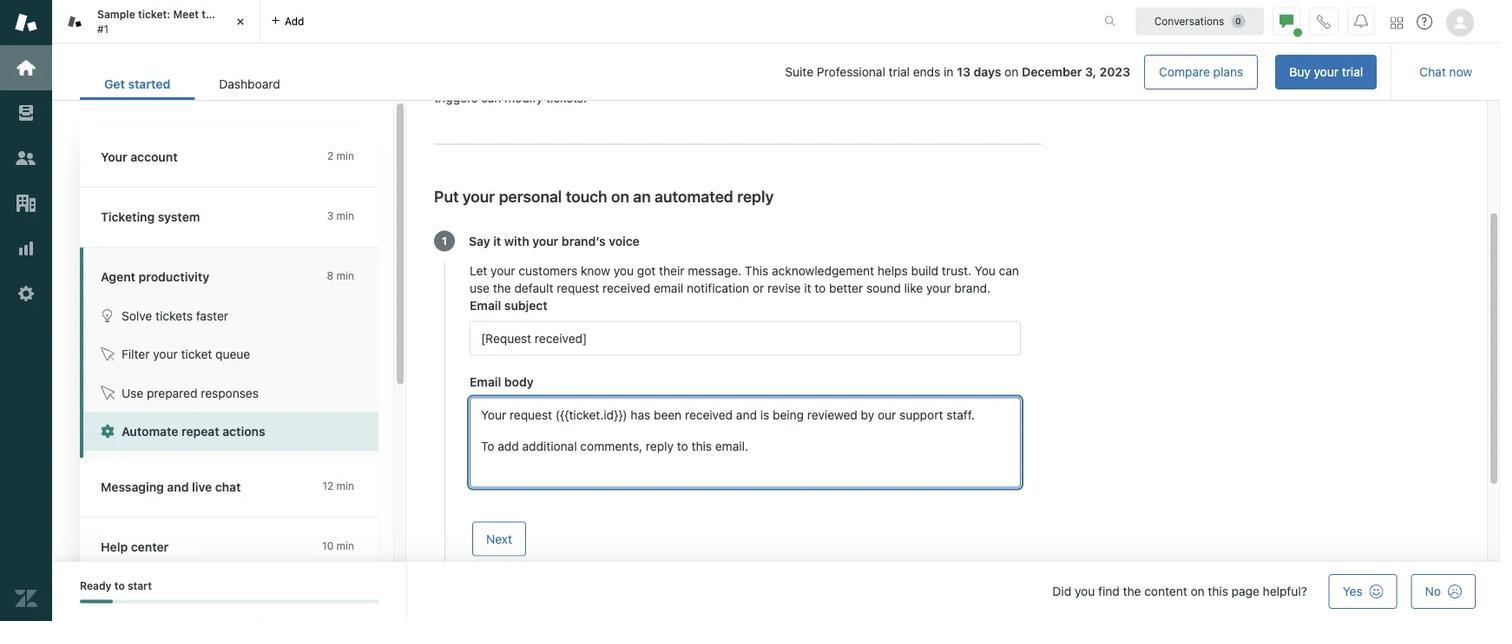 Task type: vqa. For each thing, say whether or not it's contained in the screenshot.
Zendesk Products image
yes



Task type: locate. For each thing, give the bounding box(es) containing it.
you inside triggers help you save time and effort by automating repeat tasks. popular triggers include notifying customers when their ticket is updated or routing requests to a specialized agent group. additionally, triggers can modify tickets.
[[511, 57, 531, 71]]

1 email from the top
[[470, 298, 501, 313]]

can inside let your customers know you got their message. this acknowledgement helps build trust. you can use the default request received email notification or revise it to better sound like your brand.
[[999, 263, 1020, 278]]

1 horizontal spatial you
[[614, 263, 634, 278]]

repeat down use prepared responses
[[182, 424, 219, 439]]

0 horizontal spatial can
[[481, 91, 501, 105]]

trial inside button
[[1343, 65, 1364, 79]]

automated
[[655, 187, 734, 206]]

get
[[104, 77, 125, 91]]

say it with your brand's voice
[[469, 234, 640, 248]]

faster
[[196, 308, 228, 323]]

3 min from the top
[[337, 270, 354, 282]]

ticket inside triggers help you save time and effort by automating repeat tasks. popular triggers include notifying customers when their ticket is updated or routing requests to a specialized agent group. additionally, triggers can modify tickets.
[[559, 74, 590, 88]]

0 vertical spatial on
[[1005, 65, 1019, 79]]

conversations button
[[1136, 7, 1265, 35]]

1 vertical spatial repeat
[[182, 424, 219, 439]]

views image
[[15, 102, 37, 124]]

triggers up agent
[[855, 57, 898, 71]]

to down acknowledgement
[[815, 281, 826, 295]]

updated
[[605, 74, 652, 88]]

2 email from the top
[[470, 375, 501, 389]]

customers
[[434, 74, 493, 88], [519, 263, 578, 278]]

your
[[1315, 65, 1339, 79], [463, 187, 495, 206], [533, 234, 559, 248], [491, 263, 516, 278], [927, 281, 951, 295], [153, 347, 178, 361]]

live
[[192, 480, 212, 494]]

in
[[944, 65, 954, 79]]

1 vertical spatial customers
[[519, 263, 578, 278]]

min right 2
[[337, 150, 354, 162]]

you
[[511, 57, 531, 71], [614, 263, 634, 278], [1075, 584, 1095, 598]]

2 horizontal spatial to
[[815, 281, 826, 295]]

is
[[593, 74, 602, 88]]

1 horizontal spatial their
[[659, 263, 685, 278]]

routing
[[670, 74, 710, 88]]

put
[[434, 187, 459, 206]]

notifications image
[[1355, 14, 1369, 28]]

on left the this in the right bottom of the page
[[1191, 584, 1205, 598]]

main element
[[0, 0, 52, 621]]

your right filter
[[153, 347, 178, 361]]

2 min
[[327, 150, 354, 162]]

ticketing
[[101, 210, 155, 224]]

acknowledgement
[[772, 263, 875, 278]]

an
[[633, 187, 651, 206]]

messaging and live chat heading
[[80, 458, 396, 518]]

their up email
[[659, 263, 685, 278]]

your account heading
[[80, 128, 396, 188]]

your inside section
[[1315, 65, 1339, 79]]

1 horizontal spatial or
[[753, 281, 765, 295]]

build
[[912, 263, 939, 278]]

a
[[780, 74, 786, 88]]

0 vertical spatial their
[[530, 74, 555, 88]]

agent productivity
[[101, 270, 209, 284]]

1 vertical spatial or
[[753, 281, 765, 295]]

and up is
[[591, 57, 612, 71]]

you right did
[[1075, 584, 1095, 598]]

system
[[158, 210, 200, 224]]

to left "a"
[[765, 74, 776, 88]]

your right buy at the right top of the page
[[1315, 65, 1339, 79]]

0 horizontal spatial or
[[655, 74, 667, 88]]

account
[[130, 150, 178, 164]]

tab list
[[80, 68, 305, 100]]

0 vertical spatial to
[[765, 74, 776, 88]]

0 vertical spatial customers
[[434, 74, 493, 88]]

now
[[1450, 65, 1473, 79]]

ticket down time
[[559, 74, 590, 88]]

min inside your account heading
[[337, 150, 354, 162]]

your account
[[101, 150, 178, 164]]

2 vertical spatial to
[[114, 580, 125, 592]]

min inside agent productivity 'heading'
[[337, 270, 354, 282]]

0 horizontal spatial repeat
[[182, 424, 219, 439]]

0 horizontal spatial on
[[611, 187, 630, 206]]

2 min from the top
[[337, 210, 354, 222]]

trial for your
[[1343, 65, 1364, 79]]

solve tickets faster button
[[83, 296, 379, 335]]

email
[[470, 298, 501, 313], [470, 375, 501, 389]]

on right the days
[[1005, 65, 1019, 79]]

no button
[[1412, 574, 1477, 609]]

2 horizontal spatial the
[[1123, 584, 1142, 598]]

0 vertical spatial can
[[481, 91, 501, 105]]

on inside footer
[[1191, 584, 1205, 598]]

email for email body
[[470, 375, 501, 389]]

group.
[[891, 74, 927, 88]]

can right you
[[999, 263, 1020, 278]]

1 horizontal spatial it
[[805, 281, 812, 295]]

min inside the help center heading
[[337, 540, 354, 552]]

min right 12
[[337, 480, 354, 492]]

1 vertical spatial on
[[611, 187, 630, 206]]

let your customers know you got their message. this acknowledgement helps build trust. you can use the default request received email notification or revise it to better sound like your brand.
[[470, 263, 1020, 295]]

repeat
[[733, 57, 769, 71], [182, 424, 219, 439]]

0 vertical spatial repeat
[[733, 57, 769, 71]]

ticket right meet
[[221, 8, 250, 20]]

4 min from the top
[[337, 480, 354, 492]]

triggers down triggers in the left top of the page
[[434, 91, 478, 105]]

customers image
[[15, 147, 37, 169]]

did
[[1053, 584, 1072, 598]]

2 trial from the left
[[889, 65, 910, 79]]

or
[[655, 74, 667, 88], [753, 281, 765, 295]]

automate
[[122, 424, 178, 439]]

0 vertical spatial you
[[511, 57, 531, 71]]

december
[[1022, 65, 1083, 79]]

you up when
[[511, 57, 531, 71]]

1 horizontal spatial customers
[[519, 263, 578, 278]]

2 vertical spatial you
[[1075, 584, 1095, 598]]

agent
[[101, 270, 135, 284]]

1 vertical spatial it
[[805, 281, 812, 295]]

tab
[[52, 0, 261, 43]]

ticket inside "sample ticket: meet the ticket #1"
[[221, 8, 250, 20]]

1 vertical spatial ticket
[[559, 74, 590, 88]]

on inside region
[[611, 187, 630, 206]]

1 horizontal spatial to
[[765, 74, 776, 88]]

plans
[[1214, 65, 1244, 79]]

0 horizontal spatial to
[[114, 580, 125, 592]]

you up received
[[614, 263, 634, 278]]

repeat inside triggers help you save time and effort by automating repeat tasks. popular triggers include notifying customers when their ticket is updated or routing requests to a specialized agent group. additionally, triggers can modify tickets.
[[733, 57, 769, 71]]

email body
[[470, 375, 534, 389]]

it right say
[[494, 234, 501, 248]]

ready to start
[[80, 580, 152, 592]]

0 vertical spatial it
[[494, 234, 501, 248]]

1 min from the top
[[337, 150, 354, 162]]

2 horizontal spatial on
[[1191, 584, 1205, 598]]

on
[[1005, 65, 1019, 79], [611, 187, 630, 206], [1191, 584, 1205, 598]]

touch
[[566, 187, 608, 206]]

0 vertical spatial the
[[202, 8, 218, 20]]

1 vertical spatial and
[[167, 480, 189, 494]]

their down "save"
[[530, 74, 555, 88]]

2 vertical spatial ticket
[[181, 347, 212, 361]]

0 vertical spatial email
[[470, 298, 501, 313]]

1 horizontal spatial trial
[[1343, 65, 1364, 79]]

default
[[515, 281, 554, 295]]

dashboard tab
[[195, 68, 305, 100]]

professional
[[817, 65, 886, 79]]

1 vertical spatial email
[[470, 375, 501, 389]]

min for your account
[[337, 150, 354, 162]]

and left live
[[167, 480, 189, 494]]

trial down notifications image
[[1343, 65, 1364, 79]]

the inside let your customers know you got their message. this acknowledgement helps build trust. you can use the default request received email notification or revise it to better sound like your brand.
[[493, 281, 511, 295]]

1 horizontal spatial and
[[591, 57, 612, 71]]

1 vertical spatial you
[[614, 263, 634, 278]]

3 min
[[327, 210, 354, 222]]

automate repeat actions button
[[83, 412, 379, 451]]

min right 10
[[337, 540, 354, 552]]

1 horizontal spatial on
[[1005, 65, 1019, 79]]

the right the find
[[1123, 584, 1142, 598]]

help
[[101, 540, 128, 554]]

0 vertical spatial ticket
[[221, 8, 250, 20]]

1 vertical spatial to
[[815, 281, 826, 295]]

conversations
[[1155, 15, 1225, 27]]

automating
[[666, 57, 730, 71]]

0 horizontal spatial triggers
[[434, 91, 478, 105]]

5 min from the top
[[337, 540, 354, 552]]

trial
[[1343, 65, 1364, 79], [889, 65, 910, 79]]

zendesk image
[[15, 587, 37, 610]]

buy
[[1290, 65, 1311, 79]]

you
[[975, 263, 996, 278]]

on left an
[[611, 187, 630, 206]]

use prepared responses button
[[83, 373, 379, 412]]

ticket
[[221, 8, 250, 20], [559, 74, 590, 88], [181, 347, 212, 361]]

customers down triggers in the left top of the page
[[434, 74, 493, 88]]

center
[[131, 540, 169, 554]]

can down when
[[481, 91, 501, 105]]

and
[[591, 57, 612, 71], [167, 480, 189, 494]]

chat
[[215, 480, 241, 494]]

footer containing did you find the content on this page helpful?
[[52, 562, 1501, 621]]

ticket left queue
[[181, 347, 212, 361]]

the
[[202, 8, 218, 20], [493, 281, 511, 295], [1123, 584, 1142, 598]]

or down 'this'
[[753, 281, 765, 295]]

it down acknowledgement
[[805, 281, 812, 295]]

0 vertical spatial triggers
[[855, 57, 898, 71]]

got
[[637, 263, 656, 278]]

to left start
[[114, 580, 125, 592]]

1 vertical spatial the
[[493, 281, 511, 295]]

email down use
[[470, 298, 501, 313]]

0 horizontal spatial and
[[167, 480, 189, 494]]

zendesk support image
[[15, 11, 37, 34]]

your right put at the top left
[[463, 187, 495, 206]]

the right meet
[[202, 8, 218, 20]]

1 vertical spatial can
[[999, 263, 1020, 278]]

2 vertical spatial on
[[1191, 584, 1205, 598]]

1 horizontal spatial the
[[493, 281, 511, 295]]

0 horizontal spatial trial
[[889, 65, 910, 79]]

or down by
[[655, 74, 667, 88]]

2 vertical spatial the
[[1123, 584, 1142, 598]]

or inside triggers help you save time and effort by automating repeat tasks. popular triggers include notifying customers when their ticket is updated or routing requests to a specialized agent group. additionally, triggers can modify tickets.
[[655, 74, 667, 88]]

1 trial from the left
[[1343, 65, 1364, 79]]

December 3, 2023 text field
[[1022, 65, 1131, 79]]

zendesk products image
[[1391, 17, 1404, 29]]

email left body
[[470, 375, 501, 389]]

0 horizontal spatial customers
[[434, 74, 493, 88]]

1 horizontal spatial ticket
[[221, 8, 250, 20]]

chat now
[[1420, 65, 1473, 79]]

suite
[[785, 65, 814, 79]]

notifying
[[946, 57, 995, 71]]

trial left "ends"
[[889, 65, 910, 79]]

1 vertical spatial their
[[659, 263, 685, 278]]

compare plans
[[1160, 65, 1244, 79]]

1 horizontal spatial repeat
[[733, 57, 769, 71]]

button displays agent's chat status as online. image
[[1280, 14, 1294, 28]]

section
[[319, 55, 1378, 89]]

sound
[[867, 281, 901, 295]]

automate repeat actions
[[122, 424, 265, 439]]

triggers
[[434, 57, 480, 71]]

footer
[[52, 562, 1501, 621]]

subject
[[505, 298, 548, 313]]

include
[[902, 57, 942, 71]]

min right 3
[[337, 210, 354, 222]]

personal
[[499, 187, 562, 206]]

1 horizontal spatial can
[[999, 263, 1020, 278]]

tasks.
[[772, 57, 805, 71]]

their inside let your customers know you got their message. this acknowledgement helps build trust. you can use the default request received email notification or revise it to better sound like your brand.
[[659, 263, 685, 278]]

0 horizontal spatial ticket
[[181, 347, 212, 361]]

and inside heading
[[167, 480, 189, 494]]

triggers
[[855, 57, 898, 71], [434, 91, 478, 105]]

min for agent productivity
[[337, 270, 354, 282]]

your right let
[[491, 263, 516, 278]]

min for messaging and live chat
[[337, 480, 354, 492]]

section containing compare plans
[[319, 55, 1378, 89]]

0 vertical spatial or
[[655, 74, 667, 88]]

0 vertical spatial and
[[591, 57, 612, 71]]

better
[[830, 281, 863, 295]]

0 horizontal spatial their
[[530, 74, 555, 88]]

get started
[[104, 77, 170, 91]]

2 horizontal spatial ticket
[[559, 74, 590, 88]]

the up email subject
[[493, 281, 511, 295]]

page
[[1232, 584, 1260, 598]]

time
[[563, 57, 588, 71]]

customers up default
[[519, 263, 578, 278]]

repeat up the requests
[[733, 57, 769, 71]]

min inside ticketing system heading
[[337, 210, 354, 222]]

let
[[470, 263, 487, 278]]

0 horizontal spatial you
[[511, 57, 531, 71]]

ready
[[80, 580, 112, 592]]

0 horizontal spatial the
[[202, 8, 218, 20]]

with
[[504, 234, 530, 248]]

min inside messaging and live chat heading
[[337, 480, 354, 492]]

prepared
[[147, 386, 198, 400]]

to
[[765, 74, 776, 88], [815, 281, 826, 295], [114, 580, 125, 592]]

the inside "sample ticket: meet the ticket #1"
[[202, 8, 218, 20]]

the for sample ticket: meet the ticket #1
[[202, 8, 218, 20]]

filter your ticket queue button
[[83, 335, 379, 373]]

min right 8
[[337, 270, 354, 282]]



Task type: describe. For each thing, give the bounding box(es) containing it.
tab containing sample ticket: meet the ticket
[[52, 0, 261, 43]]

tickets.
[[546, 91, 587, 105]]

10 min
[[322, 540, 354, 552]]

close image
[[232, 13, 249, 30]]

put your personal touch on an automated reply
[[434, 187, 774, 206]]

ticket inside button
[[181, 347, 212, 361]]

1 horizontal spatial triggers
[[855, 57, 898, 71]]

queue
[[215, 347, 250, 361]]

2023
[[1100, 65, 1131, 79]]

your
[[101, 150, 127, 164]]

reply
[[737, 187, 774, 206]]

progress bar image
[[80, 600, 113, 603]]

0 horizontal spatial it
[[494, 234, 501, 248]]

your for filter your ticket queue
[[153, 347, 178, 361]]

your right with
[[533, 234, 559, 248]]

brand.
[[955, 281, 991, 295]]

min for ticketing system
[[337, 210, 354, 222]]

next button
[[472, 522, 526, 557]]

like
[[905, 281, 923, 295]]

suite professional trial ends in 13 days on december 3, 2023
[[785, 65, 1131, 79]]

content
[[1145, 584, 1188, 598]]

effort
[[615, 57, 646, 71]]

email for email subject
[[470, 298, 501, 313]]

modify
[[505, 91, 543, 105]]

chat
[[1420, 65, 1447, 79]]

1 vertical spatial triggers
[[434, 91, 478, 105]]

ticketing system
[[101, 210, 200, 224]]

ends
[[914, 65, 941, 79]]

add button
[[261, 0, 315, 43]]

productivity
[[139, 270, 209, 284]]

solve
[[122, 308, 152, 323]]

this
[[1208, 584, 1229, 598]]

additionally,
[[930, 74, 998, 88]]

Email body field
[[470, 321, 1021, 356]]

help center
[[101, 540, 169, 554]]

messaging
[[101, 480, 164, 494]]

progress-bar progress bar
[[80, 600, 379, 603]]

buy your trial button
[[1276, 55, 1378, 89]]

on inside section
[[1005, 65, 1019, 79]]

12
[[323, 480, 334, 492]]

save
[[535, 57, 560, 71]]

customers inside triggers help you save time and effort by automating repeat tasks. popular triggers include notifying customers when their ticket is updated or routing requests to a specialized agent group. additionally, triggers can modify tickets.
[[434, 74, 493, 88]]

13
[[957, 65, 971, 79]]

can inside triggers help you save time and effort by automating repeat tasks. popular triggers include notifying customers when their ticket is updated or routing requests to a specialized agent group. additionally, triggers can modify tickets.
[[481, 91, 501, 105]]

organizations image
[[15, 192, 37, 215]]

get help image
[[1417, 14, 1433, 30]]

agent productivity heading
[[80, 248, 396, 296]]

dashboard
[[219, 77, 280, 91]]

it inside let your customers know you got their message. this acknowledgement helps build trust. you can use the default request received email notification or revise it to better sound like your brand.
[[805, 281, 812, 295]]

your for buy your trial
[[1315, 65, 1339, 79]]

your down build
[[927, 281, 951, 295]]

filter
[[122, 347, 150, 361]]

10
[[322, 540, 334, 552]]

meet
[[173, 8, 199, 20]]

Email body text field
[[470, 398, 1021, 488]]

voice
[[609, 234, 640, 248]]

helpful?
[[1263, 584, 1308, 598]]

requests
[[713, 74, 762, 88]]

add
[[285, 15, 304, 27]]

the for did you find the content on this page helpful?
[[1123, 584, 1142, 598]]

their inside triggers help you save time and effort by automating repeat tasks. popular triggers include notifying customers when their ticket is updated or routing requests to a specialized agent group. additionally, triggers can modify tickets.
[[530, 74, 555, 88]]

your for put your personal touch on an automated reply
[[463, 187, 495, 206]]

received
[[603, 281, 651, 295]]

or inside let your customers know you got their message. this acknowledgement helps build trust. you can use the default request received email notification or revise it to better sound like your brand.
[[753, 281, 765, 295]]

use
[[470, 281, 490, 295]]

tabs tab list
[[52, 0, 1087, 43]]

popular
[[809, 57, 851, 71]]

chat now button
[[1406, 55, 1487, 89]]

3,
[[1086, 65, 1097, 79]]

your for let your customers know you got their message. this acknowledgement helps build trust. you can use the default request received email notification or revise it to better sound like your brand.
[[491, 263, 516, 278]]

customers inside let your customers know you got their message. this acknowledgement helps build trust. you can use the default request received email notification or revise it to better sound like your brand.
[[519, 263, 578, 278]]

tickets
[[156, 308, 193, 323]]

12 min
[[323, 480, 354, 492]]

to inside let your customers know you got their message. this acknowledgement helps build trust. you can use the default request received email notification or revise it to better sound like your brand.
[[815, 281, 826, 295]]

body
[[505, 375, 534, 389]]

help
[[484, 57, 508, 71]]

3
[[327, 210, 334, 222]]

trial for professional
[[889, 65, 910, 79]]

sample ticket: meet the ticket #1
[[97, 8, 250, 35]]

repeat inside button
[[182, 424, 219, 439]]

messaging and live chat
[[101, 480, 241, 494]]

put your personal touch on an automated reply region
[[434, 56, 1042, 621]]

compare
[[1160, 65, 1211, 79]]

ticketing system heading
[[80, 188, 396, 248]]

say
[[469, 234, 490, 248]]

you inside let your customers know you got their message. this acknowledgement helps build trust. you can use the default request received email notification or revise it to better sound like your brand.
[[614, 263, 634, 278]]

ticket:
[[138, 8, 170, 20]]

email subject
[[470, 298, 548, 313]]

message.
[[688, 263, 742, 278]]

help center heading
[[80, 518, 396, 578]]

notification
[[687, 281, 750, 295]]

did you find the content on this page helpful?
[[1053, 584, 1308, 598]]

agent
[[856, 74, 888, 88]]

request
[[557, 281, 600, 295]]

1
[[442, 235, 447, 247]]

and inside triggers help you save time and effort by automating repeat tasks. popular triggers include notifying customers when their ticket is updated or routing requests to a specialized agent group. additionally, triggers can modify tickets.
[[591, 57, 612, 71]]

sample
[[97, 8, 135, 20]]

to inside footer
[[114, 580, 125, 592]]

solve tickets faster
[[122, 308, 228, 323]]

no
[[1426, 584, 1442, 598]]

find
[[1099, 584, 1120, 598]]

reporting image
[[15, 237, 37, 260]]

min for help center
[[337, 540, 354, 552]]

2
[[327, 150, 334, 162]]

trust.
[[942, 263, 972, 278]]

to inside triggers help you save time and effort by automating repeat tasks. popular triggers include notifying customers when their ticket is updated or routing requests to a specialized agent group. additionally, triggers can modify tickets.
[[765, 74, 776, 88]]

2 horizontal spatial you
[[1075, 584, 1095, 598]]

next
[[486, 532, 512, 546]]

tab list containing get started
[[80, 68, 305, 100]]

yes button
[[1330, 574, 1398, 609]]

admin image
[[15, 282, 37, 305]]

get started image
[[15, 56, 37, 79]]

revise
[[768, 281, 801, 295]]



